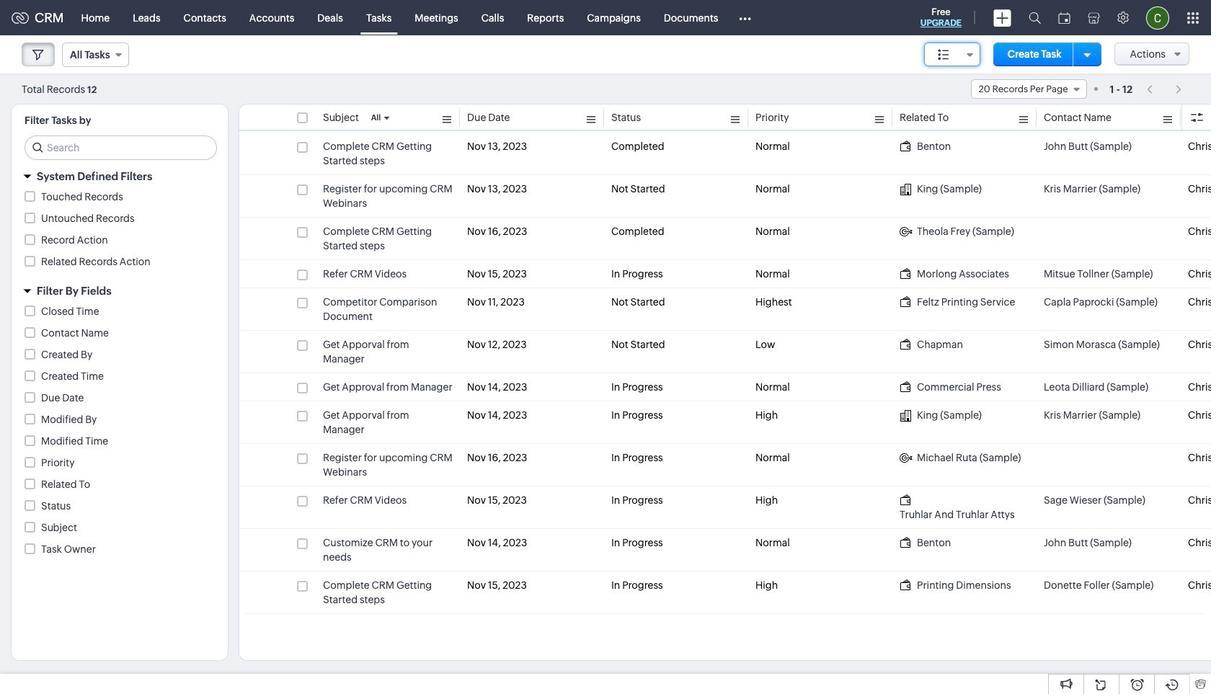 Task type: vqa. For each thing, say whether or not it's contained in the screenshot.
size image
yes



Task type: describe. For each thing, give the bounding box(es) containing it.
create menu image
[[994, 9, 1012, 26]]

calendar image
[[1059, 12, 1071, 23]]

create menu element
[[985, 0, 1021, 35]]

logo image
[[12, 12, 29, 23]]

size image
[[938, 48, 950, 61]]

Other Modules field
[[730, 6, 761, 29]]



Task type: locate. For each thing, give the bounding box(es) containing it.
profile element
[[1138, 0, 1179, 35]]

search image
[[1029, 12, 1041, 24]]

profile image
[[1147, 6, 1170, 29]]

None field
[[62, 43, 129, 67], [925, 43, 981, 66], [971, 79, 1087, 99], [62, 43, 129, 67], [971, 79, 1087, 99]]

search element
[[1021, 0, 1050, 35]]

navigation
[[1140, 79, 1190, 100]]

Search text field
[[25, 136, 216, 159]]

row group
[[239, 133, 1212, 615]]

none field size
[[925, 43, 981, 66]]



